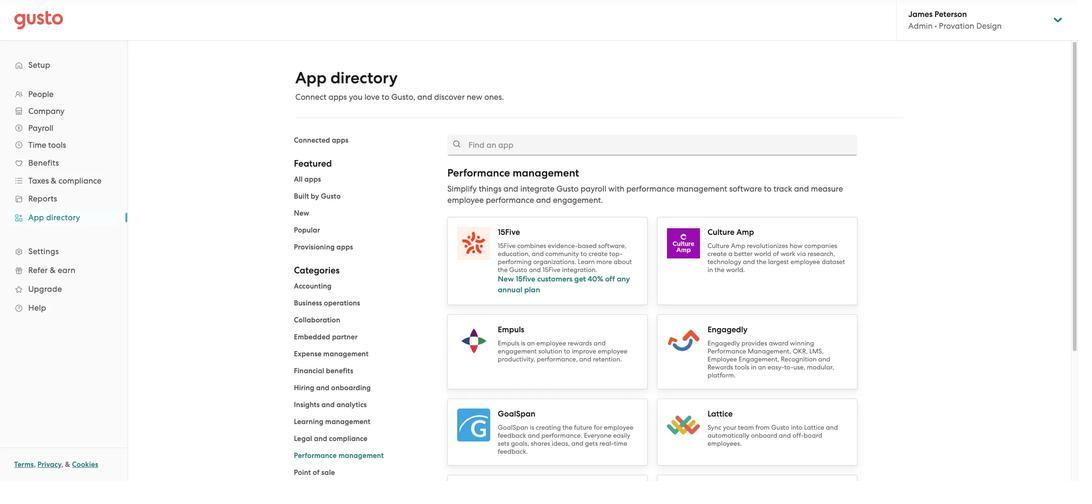 Task type: describe. For each thing, give the bounding box(es) containing it.
people button
[[9, 86, 118, 103]]

hiring
[[294, 384, 315, 393]]

featured
[[294, 158, 332, 169]]

feedback.
[[498, 448, 528, 456]]

financial benefits link
[[294, 367, 353, 376]]

terms , privacy , & cookies
[[14, 461, 98, 470]]

to inside empuls empuls is an employee rewards and engagement solution to improve employee productivity, performance, and retention.
[[564, 348, 570, 356]]

james
[[909, 9, 933, 19]]

software,
[[598, 242, 627, 250]]

payroll
[[581, 184, 607, 194]]

employees.
[[708, 440, 742, 448]]

0 vertical spatial amp
[[737, 228, 754, 238]]

and up shares
[[528, 432, 540, 440]]

and down integrate
[[536, 196, 551, 205]]

0 vertical spatial performance
[[627, 184, 675, 194]]

•
[[935, 21, 937, 31]]

2 vertical spatial &
[[65, 461, 70, 470]]

an inside empuls empuls is an employee rewards and engagement solution to improve employee productivity, performance, and retention.
[[527, 340, 535, 348]]

learning management link
[[294, 418, 371, 427]]

for
[[594, 424, 602, 432]]

app for app directory
[[28, 213, 44, 223]]

time
[[28, 141, 46, 150]]

management for performance management simplify things and integrate gusto payroll with performance management software to track and measure employee performance and engagement.
[[513, 167, 579, 180]]

into
[[791, 424, 803, 432]]

built by gusto link
[[294, 192, 341, 201]]

improve
[[572, 348, 596, 356]]

provisioning apps
[[294, 243, 353, 252]]

learning management
[[294, 418, 371, 427]]

companies
[[805, 242, 838, 250]]

accounting link
[[294, 282, 332, 291]]

work
[[781, 250, 796, 258]]

and left gets
[[572, 440, 584, 448]]

to inside app directory connect apps you love to gusto, and discover new ones.
[[382, 92, 389, 102]]

apps inside app directory connect apps you love to gusto, and discover new ones.
[[329, 92, 347, 102]]

time tools
[[28, 141, 66, 150]]

gusto navigation element
[[0, 41, 127, 333]]

2 culture from the top
[[708, 242, 730, 250]]

help
[[28, 304, 46, 313]]

a
[[729, 250, 733, 258]]

2 , from the left
[[61, 461, 63, 470]]

you
[[349, 92, 363, 102]]

built by gusto
[[294, 192, 341, 201]]

design
[[977, 21, 1002, 31]]

new inside list
[[294, 209, 309, 218]]

directory for app directory
[[46, 213, 80, 223]]

annual
[[498, 286, 523, 295]]

provation
[[939, 21, 975, 31]]

employee inside performance management simplify things and integrate gusto payroll with performance management software to track and measure employee performance and engagement.
[[448, 196, 484, 205]]

apps for provisioning apps
[[337, 243, 353, 252]]

and right things
[[504, 184, 519, 194]]

popular
[[294, 226, 320, 235]]

discover
[[434, 92, 465, 102]]

tools inside engagedly engagedly provides award winning performance management, okr, lms, employee engagement, recognition and rewards tools in an easy-to-use, modular, platform.
[[735, 364, 750, 372]]

onboarding
[[331, 384, 371, 393]]

is for empuls
[[521, 340, 526, 348]]

learn
[[578, 258, 595, 266]]

performance for performance management
[[294, 452, 337, 461]]

and up improve
[[594, 340, 606, 348]]

in inside engagedly engagedly provides award winning performance management, okr, lms, employee engagement, recognition and rewards tools in an easy-to-use, modular, platform.
[[751, 364, 757, 372]]

1 vertical spatial amp
[[731, 242, 746, 250]]

App Search field
[[448, 135, 858, 156]]

terms link
[[14, 461, 34, 470]]

and down combines
[[532, 250, 544, 258]]

culture amp logo image
[[667, 229, 700, 259]]

0 vertical spatial 15five
[[498, 228, 520, 238]]

home image
[[14, 11, 63, 29]]

goals,
[[511, 440, 529, 448]]

about
[[614, 258, 632, 266]]

cookies
[[72, 461, 98, 470]]

0 horizontal spatial lattice
[[708, 410, 733, 420]]

and up 15five on the left bottom of page
[[529, 266, 541, 274]]

integrate
[[521, 184, 555, 194]]

insights and analytics link
[[294, 401, 367, 410]]

settings link
[[9, 243, 118, 260]]

and down improve
[[579, 356, 592, 364]]

the down technology
[[715, 266, 725, 274]]

from
[[756, 424, 770, 432]]

engagedly engagedly provides award winning performance management, okr, lms, employee engagement, recognition and rewards tools in an easy-to-use, modular, platform.
[[708, 325, 834, 380]]

easily
[[613, 432, 631, 440]]

directory for app directory connect apps you love to gusto, and discover new ones.
[[331, 68, 398, 88]]

financial
[[294, 367, 324, 376]]

upgrade link
[[9, 281, 118, 298]]

feedback
[[498, 432, 526, 440]]

setup link
[[9, 57, 118, 74]]

dataset
[[822, 258, 845, 266]]

productivity,
[[498, 356, 535, 364]]

earn
[[58, 266, 75, 275]]

empuls empuls is an employee rewards and engagement solution to improve employee productivity, performance, and retention.
[[498, 325, 628, 364]]

performance inside engagedly engagedly provides award winning performance management, okr, lms, employee engagement, recognition and rewards tools in an easy-to-use, modular, platform.
[[708, 348, 746, 356]]

list for categories
[[294, 281, 433, 482]]

in inside "culture amp culture amp revolutionizes how companies create a better world of work via research, technology and the largest employee dataset in the world."
[[708, 266, 713, 274]]

tools inside dropdown button
[[48, 141, 66, 150]]

point of sale
[[294, 469, 335, 478]]

company
[[28, 107, 64, 116]]

performing
[[498, 258, 532, 266]]

create inside 15five 15five combines evidence-based software, education, and community to create top- performing organizations. learn more about the gusto and 15five integration. new 15five customers get 40% off any annual plan
[[589, 250, 608, 258]]

2 goalspan from the top
[[498, 424, 529, 432]]

gusto inside lattice sync your team from gusto into lattice and automatically onboard and off-board employees.
[[772, 424, 790, 432]]

apps for all apps
[[305, 175, 321, 184]]

engagement.
[[553, 196, 603, 205]]

point
[[294, 469, 311, 478]]

of inside list
[[313, 469, 320, 478]]

performance,
[[537, 356, 578, 364]]

15five logo image
[[457, 227, 490, 260]]

management for performance management
[[339, 452, 384, 461]]

new inside 15five 15five combines evidence-based software, education, and community to create top- performing organizations. learn more about the gusto and 15five integration. new 15five customers get 40% off any annual plan
[[498, 275, 514, 284]]

benefits link
[[9, 155, 118, 172]]

engagement,
[[739, 356, 780, 364]]

performance management
[[294, 452, 384, 461]]

people
[[28, 90, 54, 99]]

categories
[[294, 266, 340, 276]]

sets
[[498, 440, 510, 448]]

easy-
[[768, 364, 785, 372]]

rewards
[[568, 340, 592, 348]]

built
[[294, 192, 309, 201]]

compliance for taxes & compliance
[[59, 176, 102, 186]]

employee up retention.
[[598, 348, 628, 356]]

employee inside goalspan goalspan is creating the future for employee feedback and performance. everyone easily sets goals, shares ideas, and gets real-time feedback.
[[604, 424, 634, 432]]

technology
[[708, 258, 742, 266]]

hiring and onboarding link
[[294, 384, 371, 393]]

legal and compliance
[[294, 435, 368, 444]]

financial benefits
[[294, 367, 353, 376]]

to inside performance management simplify things and integrate gusto payroll with performance management software to track and measure employee performance and engagement.
[[764, 184, 772, 194]]

reports
[[28, 194, 57, 204]]

terms
[[14, 461, 34, 470]]

based
[[578, 242, 597, 250]]

future
[[574, 424, 592, 432]]

board
[[804, 432, 823, 440]]

track
[[774, 184, 792, 194]]



Task type: locate. For each thing, give the bounding box(es) containing it.
time tools button
[[9, 137, 118, 154]]

& inside dropdown button
[[51, 176, 57, 186]]

taxes
[[28, 176, 49, 186]]

your
[[723, 424, 737, 432]]

1 vertical spatial empuls
[[498, 340, 520, 348]]

via
[[797, 250, 806, 258]]

1 vertical spatial an
[[758, 364, 766, 372]]

point of sale link
[[294, 469, 335, 478]]

operations
[[324, 299, 360, 308]]

okr,
[[793, 348, 808, 356]]

management down analytics
[[325, 418, 371, 427]]

performance up point of sale
[[294, 452, 337, 461]]

partner
[[332, 333, 358, 342]]

tools down payroll dropdown button
[[48, 141, 66, 150]]

upgrade
[[28, 285, 62, 294]]

0 horizontal spatial is
[[521, 340, 526, 348]]

compliance for legal and compliance
[[329, 435, 368, 444]]

1 vertical spatial performance
[[708, 348, 746, 356]]

directory inside gusto navigation element
[[46, 213, 80, 223]]

tools
[[48, 141, 66, 150], [735, 364, 750, 372]]

performance right "with"
[[627, 184, 675, 194]]

engagement
[[498, 348, 537, 356]]

and right legal
[[314, 435, 327, 444]]

embedded partner link
[[294, 333, 358, 342]]

an
[[527, 340, 535, 348], [758, 364, 766, 372]]

list for featured
[[294, 174, 433, 253]]

management down partner
[[323, 350, 369, 359]]

2 vertical spatial 15five
[[543, 266, 561, 274]]

1 vertical spatial goalspan
[[498, 424, 529, 432]]

business
[[294, 299, 322, 308]]

the down world
[[757, 258, 767, 266]]

to right love
[[382, 92, 389, 102]]

performance up things
[[448, 167, 510, 180]]

1 vertical spatial in
[[751, 364, 757, 372]]

amp
[[737, 228, 754, 238], [731, 242, 746, 250]]

accounting
[[294, 282, 332, 291]]

lattice up the sync
[[708, 410, 733, 420]]

0 vertical spatial is
[[521, 340, 526, 348]]

0 vertical spatial compliance
[[59, 176, 102, 186]]

list containing accounting
[[294, 281, 433, 482]]

and inside "culture amp culture amp revolutionizes how companies create a better world of work via research, technology and the largest employee dataset in the world."
[[743, 258, 755, 266]]

retention.
[[593, 356, 622, 364]]

1 horizontal spatial ,
[[61, 461, 63, 470]]

compliance up performance management
[[329, 435, 368, 444]]

is inside goalspan goalspan is creating the future for employee feedback and performance. everyone easily sets goals, shares ideas, and gets real-time feedback.
[[530, 424, 534, 432]]

0 horizontal spatial in
[[708, 266, 713, 274]]

0 vertical spatial performance
[[448, 167, 510, 180]]

connect
[[295, 92, 327, 102]]

& left cookies button
[[65, 461, 70, 470]]

0 horizontal spatial create
[[589, 250, 608, 258]]

apps for connected apps
[[332, 136, 349, 145]]

employee down "simplify"
[[448, 196, 484, 205]]

better
[[734, 250, 753, 258]]

0 vertical spatial new
[[294, 209, 309, 218]]

1 vertical spatial is
[[530, 424, 534, 432]]

1 horizontal spatial performance
[[448, 167, 510, 180]]

lattice logo image
[[667, 417, 700, 435]]

expense management link
[[294, 350, 369, 359]]

to
[[382, 92, 389, 102], [764, 184, 772, 194], [581, 250, 587, 258], [564, 348, 570, 356]]

is up engagement
[[521, 340, 526, 348]]

&
[[51, 176, 57, 186], [50, 266, 56, 275], [65, 461, 70, 470]]

2 horizontal spatial performance
[[708, 348, 746, 356]]

and inside engagedly engagedly provides award winning performance management, okr, lms, employee engagement, recognition and rewards tools in an easy-to-use, modular, platform.
[[819, 356, 831, 364]]

world
[[754, 250, 772, 258]]

1 vertical spatial 15five
[[498, 242, 516, 250]]

any
[[617, 275, 630, 284]]

0 vertical spatial empuls
[[498, 325, 525, 335]]

the up performance.
[[563, 424, 573, 432]]

0 horizontal spatial app
[[28, 213, 44, 223]]

analytics
[[337, 401, 367, 410]]

create up technology
[[708, 250, 727, 258]]

1 horizontal spatial of
[[773, 250, 779, 258]]

new up 'annual'
[[498, 275, 514, 284]]

and inside app directory connect apps you love to gusto, and discover new ones.
[[418, 92, 432, 102]]

customers
[[537, 275, 573, 284]]

performance
[[448, 167, 510, 180], [708, 348, 746, 356], [294, 452, 337, 461]]

directory inside app directory connect apps you love to gusto, and discover new ones.
[[331, 68, 398, 88]]

performance management simplify things and integrate gusto payroll with performance management software to track and measure employee performance and engagement.
[[448, 167, 843, 205]]

1 vertical spatial new
[[498, 275, 514, 284]]

tools down engagement,
[[735, 364, 750, 372]]

1 vertical spatial compliance
[[329, 435, 368, 444]]

2 create from the left
[[708, 250, 727, 258]]

management for expense management
[[323, 350, 369, 359]]

0 vertical spatial culture
[[708, 228, 735, 238]]

, left cookies button
[[61, 461, 63, 470]]

app inside list
[[28, 213, 44, 223]]

management,
[[748, 348, 791, 356]]

0 horizontal spatial ,
[[34, 461, 36, 470]]

, left privacy at the bottom
[[34, 461, 36, 470]]

1 vertical spatial of
[[313, 469, 320, 478]]

of
[[773, 250, 779, 258], [313, 469, 320, 478]]

in down technology
[[708, 266, 713, 274]]

and right the track
[[794, 184, 809, 194]]

1 vertical spatial &
[[50, 266, 56, 275]]

0 horizontal spatial of
[[313, 469, 320, 478]]

& left "earn"
[[50, 266, 56, 275]]

an down engagement,
[[758, 364, 766, 372]]

1 vertical spatial engagedly
[[708, 340, 740, 348]]

1 engagedly from the top
[[708, 325, 748, 335]]

all
[[294, 175, 303, 184]]

list containing people
[[0, 86, 127, 318]]

is inside empuls empuls is an employee rewards and engagement solution to improve employee productivity, performance, and retention.
[[521, 340, 526, 348]]

refer & earn
[[28, 266, 75, 275]]

cookies button
[[72, 460, 98, 471]]

to up performance,
[[564, 348, 570, 356]]

new
[[467, 92, 483, 102]]

& for earn
[[50, 266, 56, 275]]

1 vertical spatial culture
[[708, 242, 730, 250]]

app inside app directory connect apps you love to gusto, and discover new ones.
[[295, 68, 327, 88]]

employee
[[708, 356, 737, 364]]

0 vertical spatial &
[[51, 176, 57, 186]]

None search field
[[448, 135, 858, 156]]

provisioning apps link
[[294, 243, 353, 252]]

performance management link
[[294, 452, 384, 461]]

1 vertical spatial tools
[[735, 364, 750, 372]]

privacy link
[[38, 461, 61, 470]]

settings
[[28, 247, 59, 257]]

gusto left into
[[772, 424, 790, 432]]

app up the connect
[[295, 68, 327, 88]]

taxes & compliance button
[[9, 173, 118, 190]]

recognition
[[781, 356, 817, 364]]

off-
[[793, 432, 804, 440]]

and right into
[[826, 424, 838, 432]]

1 vertical spatial app
[[28, 213, 44, 223]]

to-
[[785, 364, 794, 372]]

0 vertical spatial directory
[[331, 68, 398, 88]]

management for learning management
[[325, 418, 371, 427]]

performance up employee
[[708, 348, 746, 356]]

1 horizontal spatial create
[[708, 250, 727, 258]]

apps right provisioning
[[337, 243, 353, 252]]

of up 'largest'
[[773, 250, 779, 258]]

0 vertical spatial engagedly
[[708, 325, 748, 335]]

1 vertical spatial lattice
[[804, 424, 825, 432]]

sale
[[321, 469, 335, 478]]

0 horizontal spatial directory
[[46, 213, 80, 223]]

list
[[0, 86, 127, 318], [294, 174, 433, 253], [294, 281, 433, 482]]

1 horizontal spatial an
[[758, 364, 766, 372]]

0 horizontal spatial performance
[[486, 196, 534, 205]]

0 horizontal spatial compliance
[[59, 176, 102, 186]]

& for compliance
[[51, 176, 57, 186]]

goalspan
[[498, 410, 536, 420], [498, 424, 529, 432]]

more
[[597, 258, 612, 266]]

performance down things
[[486, 196, 534, 205]]

and down better
[[743, 258, 755, 266]]

management up integrate
[[513, 167, 579, 180]]

winning
[[790, 340, 814, 348]]

and down 'financial benefits'
[[316, 384, 330, 393]]

the inside 15five 15five combines evidence-based software, education, and community to create top- performing organizations. learn more about the gusto and 15five integration. new 15five customers get 40% off any annual plan
[[498, 266, 508, 274]]

1 horizontal spatial performance
[[627, 184, 675, 194]]

simplify
[[448, 184, 477, 194]]

0 vertical spatial in
[[708, 266, 713, 274]]

directory down reports link
[[46, 213, 80, 223]]

goalspan logo image
[[457, 409, 490, 442]]

provides
[[742, 340, 768, 348]]

app for app directory connect apps you love to gusto, and discover new ones.
[[295, 68, 327, 88]]

insights
[[294, 401, 320, 410]]

lattice up board
[[804, 424, 825, 432]]

0 vertical spatial lattice
[[708, 410, 733, 420]]

40%
[[588, 275, 604, 284]]

performance inside performance management simplify things and integrate gusto payroll with performance management software to track and measure employee performance and engagement.
[[448, 167, 510, 180]]

employee inside "culture amp culture amp revolutionizes how companies create a better world of work via research, technology and the largest employee dataset in the world."
[[791, 258, 820, 266]]

1 goalspan from the top
[[498, 410, 536, 420]]

integration.
[[562, 266, 598, 274]]

0 vertical spatial goalspan
[[498, 410, 536, 420]]

collaboration link
[[294, 316, 340, 325]]

world.
[[726, 266, 745, 274]]

the inside goalspan goalspan is creating the future for employee feedback and performance. everyone easily sets goals, shares ideas, and gets real-time feedback.
[[563, 424, 573, 432]]

1 horizontal spatial in
[[751, 364, 757, 372]]

empuls logo image
[[457, 325, 490, 358]]

0 horizontal spatial performance
[[294, 452, 337, 461]]

an up engagement
[[527, 340, 535, 348]]

modular,
[[807, 364, 834, 372]]

learning
[[294, 418, 324, 427]]

management down legal and compliance
[[339, 452, 384, 461]]

1 , from the left
[[34, 461, 36, 470]]

1 horizontal spatial compliance
[[329, 435, 368, 444]]

0 horizontal spatial an
[[527, 340, 535, 348]]

new down built
[[294, 209, 309, 218]]

app directory connect apps you love to gusto, and discover new ones.
[[295, 68, 504, 102]]

to inside 15five 15five combines evidence-based software, education, and community to create top- performing organizations. learn more about the gusto and 15five integration. new 15five customers get 40% off any annual plan
[[581, 250, 587, 258]]

1 empuls from the top
[[498, 325, 525, 335]]

lms,
[[810, 348, 824, 356]]

1 create from the left
[[589, 250, 608, 258]]

2 vertical spatial performance
[[294, 452, 337, 461]]

management left software
[[677, 184, 728, 194]]

compliance
[[59, 176, 102, 186], [329, 435, 368, 444]]

15five
[[498, 228, 520, 238], [498, 242, 516, 250], [543, 266, 561, 274]]

0 horizontal spatial new
[[294, 209, 309, 218]]

culture
[[708, 228, 735, 238], [708, 242, 730, 250]]

an inside engagedly engagedly provides award winning performance management, okr, lms, employee engagement, recognition and rewards tools in an easy-to-use, modular, platform.
[[758, 364, 766, 372]]

connected apps link
[[294, 136, 349, 145]]

15five 15five combines evidence-based software, education, and community to create top- performing organizations. learn more about the gusto and 15five integration. new 15five customers get 40% off any annual plan
[[498, 228, 632, 295]]

1 culture from the top
[[708, 228, 735, 238]]

0 vertical spatial an
[[527, 340, 535, 348]]

of left sale
[[313, 469, 320, 478]]

and left off-
[[779, 432, 791, 440]]

0 vertical spatial of
[[773, 250, 779, 258]]

apps left you
[[329, 92, 347, 102]]

to up learn
[[581, 250, 587, 258]]

0 vertical spatial app
[[295, 68, 327, 88]]

and right gusto,
[[418, 92, 432, 102]]

employee up "easily"
[[604, 424, 634, 432]]

is for goalspan
[[530, 424, 534, 432]]

and up modular,
[[819, 356, 831, 364]]

create up more
[[589, 250, 608, 258]]

of inside "culture amp culture amp revolutionizes how companies create a better world of work via research, technology and the largest employee dataset in the world."
[[773, 250, 779, 258]]

gusto up engagement.
[[557, 184, 579, 194]]

in down engagement,
[[751, 364, 757, 372]]

gusto inside 15five 15five combines evidence-based software, education, and community to create top- performing organizations. learn more about the gusto and 15five integration. new 15five customers get 40% off any annual plan
[[509, 266, 527, 274]]

things
[[479, 184, 502, 194]]

performance for performance management simplify things and integrate gusto payroll with performance management software to track and measure employee performance and engagement.
[[448, 167, 510, 180]]

1 horizontal spatial tools
[[735, 364, 750, 372]]

gusto right by
[[321, 192, 341, 201]]

to left the track
[[764, 184, 772, 194]]

app down reports
[[28, 213, 44, 223]]

performance
[[627, 184, 675, 194], [486, 196, 534, 205]]

1 horizontal spatial app
[[295, 68, 327, 88]]

gusto inside performance management simplify things and integrate gusto payroll with performance management software to track and measure employee performance and engagement.
[[557, 184, 579, 194]]

& right taxes
[[51, 176, 57, 186]]

with
[[609, 184, 625, 194]]

compliance down "benefits" link
[[59, 176, 102, 186]]

1 horizontal spatial is
[[530, 424, 534, 432]]

0 vertical spatial tools
[[48, 141, 66, 150]]

and up learning management link
[[322, 401, 335, 410]]

2 engagedly from the top
[[708, 340, 740, 348]]

revolutionizes
[[747, 242, 788, 250]]

employee down via
[[791, 258, 820, 266]]

hiring and onboarding
[[294, 384, 371, 393]]

1 horizontal spatial new
[[498, 275, 514, 284]]

app directory
[[28, 213, 80, 223]]

is left creating
[[530, 424, 534, 432]]

engagedly logo image
[[667, 325, 700, 358]]

1 horizontal spatial lattice
[[804, 424, 825, 432]]

0 horizontal spatial tools
[[48, 141, 66, 150]]

research,
[[808, 250, 835, 258]]

1 vertical spatial directory
[[46, 213, 80, 223]]

the down performing
[[498, 266, 508, 274]]

time
[[614, 440, 628, 448]]

2 empuls from the top
[[498, 340, 520, 348]]

list containing all apps
[[294, 174, 433, 253]]

apps right all
[[305, 175, 321, 184]]

1 horizontal spatial directory
[[331, 68, 398, 88]]

create inside "culture amp culture amp revolutionizes how companies create a better world of work via research, technology and the largest employee dataset in the world."
[[708, 250, 727, 258]]

compliance inside dropdown button
[[59, 176, 102, 186]]

directory up love
[[331, 68, 398, 88]]

ideas,
[[552, 440, 570, 448]]

apps right connected
[[332, 136, 349, 145]]

gusto down performing
[[509, 266, 527, 274]]

employee up solution
[[537, 340, 566, 348]]

how
[[790, 242, 803, 250]]

1 vertical spatial performance
[[486, 196, 534, 205]]



Task type: vqa. For each thing, say whether or not it's contained in the screenshot.
total paid in taxes $0.00
no



